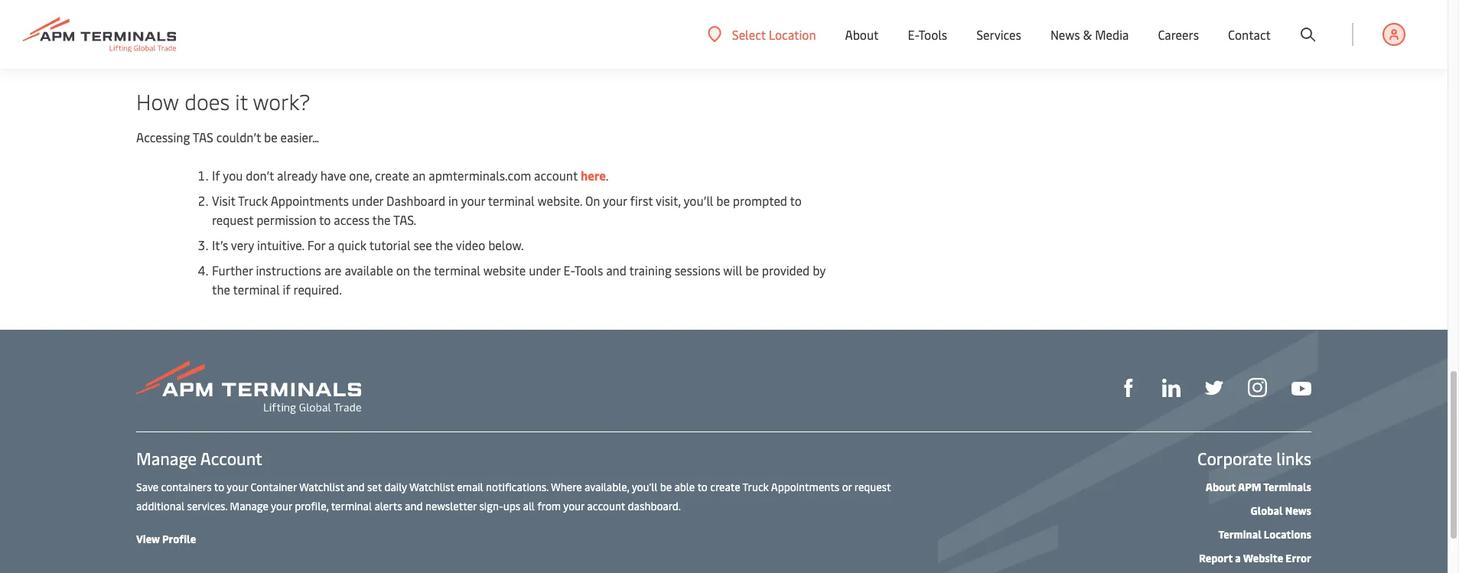 Task type: locate. For each thing, give the bounding box(es) containing it.
truck right able
[[743, 480, 769, 494]]

watchlist
[[299, 480, 344, 494], [409, 480, 454, 494]]

it's very intuitive. for a quick tutorial see the video below.
[[212, 236, 524, 253]]

0 vertical spatial appointments
[[271, 192, 349, 209]]

terminal
[[488, 192, 535, 209], [434, 262, 481, 279], [233, 281, 280, 298], [331, 499, 372, 514]]

intuitive.
[[257, 236, 304, 253]]

request inside the save containers to your container watchlist and set daily watchlist email notifications. where available, you'll be able to create truck appointments or request additional services. manage your profile, terminal alerts and newsletter sign-ups all from your account dashboard.
[[855, 480, 891, 494]]

select
[[732, 26, 766, 42]]

linkedin__x28_alt_x29__3_ link
[[1163, 377, 1181, 397]]

prompted
[[733, 192, 788, 209]]

report
[[1199, 551, 1233, 566]]

under
[[352, 192, 384, 209], [529, 262, 561, 279]]

be
[[264, 129, 277, 145], [717, 192, 730, 209], [746, 262, 759, 279], [660, 480, 672, 494]]

0 horizontal spatial create
[[375, 167, 409, 184]]

services button
[[977, 0, 1022, 69]]

be right the you'll
[[717, 192, 730, 209]]

a right for
[[328, 236, 335, 253]]

terminal locations
[[1219, 527, 1312, 542]]

the left tas.
[[372, 211, 391, 228]]

truck down 'don't'
[[238, 192, 268, 209]]

by
[[813, 262, 826, 279]]

0 horizontal spatial request
[[212, 211, 254, 228]]

0 vertical spatial under
[[352, 192, 384, 209]]

corporate
[[1198, 447, 1273, 470]]

provided
[[762, 262, 810, 279]]

0 horizontal spatial watchlist
[[299, 480, 344, 494]]

0 vertical spatial and
[[606, 262, 627, 279]]

manage
[[136, 447, 197, 470], [230, 499, 269, 514]]

&
[[1083, 26, 1092, 43]]

about button
[[845, 0, 879, 69]]

create inside the save containers to your container watchlist and set daily watchlist email notifications. where available, you'll be able to create truck appointments or request additional services. manage your profile, terminal alerts and newsletter sign-ups all from your account dashboard.
[[710, 480, 740, 494]]

0 horizontal spatial and
[[347, 480, 365, 494]]

contact button
[[1228, 0, 1271, 69]]

manage inside the save containers to your container watchlist and set daily watchlist email notifications. where available, you'll be able to create truck appointments or request additional services. manage your profile, terminal alerts and newsletter sign-ups all from your account dashboard.
[[230, 499, 269, 514]]

accessing
[[136, 129, 190, 145]]

news up locations
[[1286, 504, 1312, 518]]

and right the alerts
[[405, 499, 423, 514]]

about apm terminals
[[1206, 480, 1312, 494]]

1 vertical spatial request
[[855, 480, 891, 494]]

view
[[136, 532, 160, 546]]

0 horizontal spatial appointments
[[271, 192, 349, 209]]

are
[[324, 262, 342, 279]]

1 horizontal spatial tools
[[919, 26, 948, 43]]

e- inside further instructions are available on the terminal website under e-tools and training sessions will be provided by the terminal if required.
[[564, 262, 574, 279]]

1 horizontal spatial manage
[[230, 499, 269, 514]]

terminal down video
[[434, 262, 481, 279]]

be inside the save containers to your container watchlist and set daily watchlist email notifications. where available, you'll be able to create truck appointments or request additional services. manage your profile, terminal alerts and newsletter sign-ups all from your account dashboard.
[[660, 480, 672, 494]]

create
[[375, 167, 409, 184], [710, 480, 740, 494]]

create left an
[[375, 167, 409, 184]]

see
[[414, 236, 432, 253]]

1 horizontal spatial under
[[529, 262, 561, 279]]

website
[[483, 262, 526, 279]]

easier…
[[280, 129, 319, 145]]

1 vertical spatial about
[[1206, 480, 1236, 494]]

tools left training on the top of the page
[[574, 262, 603, 279]]

notifications.
[[486, 480, 549, 494]]

already
[[277, 167, 317, 184]]

and left training on the top of the page
[[606, 262, 627, 279]]

0 vertical spatial about
[[845, 26, 879, 43]]

apm
[[1238, 480, 1262, 494]]

profile
[[162, 532, 196, 546]]

tools left services
[[919, 26, 948, 43]]

0 horizontal spatial truck
[[238, 192, 268, 209]]

tools
[[919, 26, 948, 43], [574, 262, 603, 279]]

links
[[1277, 447, 1312, 470]]

daily
[[385, 480, 407, 494]]

tools inside further instructions are available on the terminal website under e-tools and training sessions will be provided by the terminal if required.
[[574, 262, 603, 279]]

truck
[[238, 192, 268, 209], [743, 480, 769, 494]]

0 horizontal spatial manage
[[136, 447, 197, 470]]

manage down container
[[230, 499, 269, 514]]

a right the report
[[1236, 551, 1241, 566]]

profile,
[[295, 499, 329, 514]]

0 horizontal spatial account
[[534, 167, 578, 184]]

select location
[[732, 26, 816, 42]]

available
[[345, 262, 393, 279]]

manage up save
[[136, 447, 197, 470]]

youtube image
[[1292, 382, 1312, 396]]

1 vertical spatial truck
[[743, 480, 769, 494]]

terminal down the apmterminals.com
[[488, 192, 535, 209]]

careers button
[[1158, 0, 1199, 69]]

about apm terminals link
[[1206, 480, 1312, 494]]

terminal
[[1219, 527, 1262, 542]]

e-
[[908, 26, 919, 43], [564, 262, 574, 279]]

if you don't already have one, create an apmterminals.com account here .
[[212, 167, 609, 184]]

1 vertical spatial under
[[529, 262, 561, 279]]

1 horizontal spatial truck
[[743, 480, 769, 494]]

instagram image
[[1248, 378, 1267, 398]]

truck inside the save containers to your container watchlist and set daily watchlist email notifications. where available, you'll be able to create truck appointments or request additional services. manage your profile, terminal alerts and newsletter sign-ups all from your account dashboard.
[[743, 480, 769, 494]]

0 vertical spatial e-
[[908, 26, 919, 43]]

1 vertical spatial appointments
[[771, 480, 840, 494]]

news left '&'
[[1051, 26, 1080, 43]]

global news link
[[1251, 504, 1312, 518]]

truck inside 'visit truck appointments under dashboard in your terminal website. on your first visit, you'll be prompted to request permission to access the tas.'
[[238, 192, 268, 209]]

don't
[[246, 167, 274, 184]]

1 horizontal spatial account
[[587, 499, 625, 514]]

2 horizontal spatial and
[[606, 262, 627, 279]]

1 vertical spatial manage
[[230, 499, 269, 514]]

2 watchlist from the left
[[409, 480, 454, 494]]

1 horizontal spatial watchlist
[[409, 480, 454, 494]]

under up "access"
[[352, 192, 384, 209]]

be left easier…
[[264, 129, 277, 145]]

your right in
[[461, 192, 485, 209]]

0 vertical spatial account
[[534, 167, 578, 184]]

appointments down already
[[271, 192, 349, 209]]

1 horizontal spatial request
[[855, 480, 891, 494]]

be inside 'visit truck appointments under dashboard in your terminal website. on your first visit, you'll be prompted to request permission to access the tas.'
[[717, 192, 730, 209]]

from
[[537, 499, 561, 514]]

0 horizontal spatial e-
[[564, 262, 574, 279]]

be inside further instructions are available on the terminal website under e-tools and training sessions will be provided by the terminal if required.
[[746, 262, 759, 279]]

terminal down 'set'
[[331, 499, 372, 514]]

locations
[[1264, 527, 1312, 542]]

0 vertical spatial tools
[[919, 26, 948, 43]]

your down where
[[563, 499, 585, 514]]

to right the prompted
[[790, 192, 802, 209]]

1 vertical spatial create
[[710, 480, 740, 494]]

0 horizontal spatial under
[[352, 192, 384, 209]]

1 vertical spatial account
[[587, 499, 625, 514]]

be left able
[[660, 480, 672, 494]]

news
[[1051, 26, 1080, 43], [1286, 504, 1312, 518]]

all
[[523, 499, 535, 514]]

0 horizontal spatial tools
[[574, 262, 603, 279]]

will
[[723, 262, 743, 279]]

work?
[[253, 86, 310, 116]]

0 vertical spatial truck
[[238, 192, 268, 209]]

apmt footer logo image
[[136, 360, 361, 414]]

about left e-tools popup button in the right top of the page
[[845, 26, 879, 43]]

1 vertical spatial tools
[[574, 262, 603, 279]]

1 horizontal spatial news
[[1286, 504, 1312, 518]]

first
[[630, 192, 653, 209]]

for
[[307, 236, 325, 253]]

containers
[[161, 480, 212, 494]]

you'll
[[632, 480, 658, 494]]

appointments left or
[[771, 480, 840, 494]]

1 horizontal spatial create
[[710, 480, 740, 494]]

it
[[235, 86, 248, 116]]

0 horizontal spatial about
[[845, 26, 879, 43]]

below.
[[488, 236, 524, 253]]

to right able
[[698, 480, 708, 494]]

watchlist up newsletter
[[409, 480, 454, 494]]

visit truck appointments under dashboard in your terminal website. on your first visit, you'll be prompted to request permission to access the tas.
[[212, 192, 802, 228]]

terminal inside 'visit truck appointments under dashboard in your terminal website. on your first visit, you'll be prompted to request permission to access the tas.'
[[488, 192, 535, 209]]

e-tools button
[[908, 0, 948, 69]]

media
[[1095, 26, 1129, 43]]

0 vertical spatial create
[[375, 167, 409, 184]]

manage account
[[136, 447, 262, 470]]

e- right the about popup button
[[908, 26, 919, 43]]

0 vertical spatial news
[[1051, 26, 1080, 43]]

0 vertical spatial a
[[328, 236, 335, 253]]

email
[[457, 480, 483, 494]]

to left "access"
[[319, 211, 331, 228]]

under inside further instructions are available on the terminal website under e-tools and training sessions will be provided by the terminal if required.
[[529, 262, 561, 279]]

account up website.
[[534, 167, 578, 184]]

to
[[790, 192, 802, 209], [319, 211, 331, 228], [214, 480, 224, 494], [698, 480, 708, 494]]

under right 'website'
[[529, 262, 561, 279]]

1 vertical spatial e-
[[564, 262, 574, 279]]

report a website error
[[1199, 551, 1312, 566]]

instagram link
[[1248, 377, 1267, 398]]

1 horizontal spatial about
[[1206, 480, 1236, 494]]

0 horizontal spatial a
[[328, 236, 335, 253]]

be right will
[[746, 262, 759, 279]]

and left 'set'
[[347, 480, 365, 494]]

1 vertical spatial a
[[1236, 551, 1241, 566]]

1 horizontal spatial appointments
[[771, 480, 840, 494]]

account down the available,
[[587, 499, 625, 514]]

request right or
[[855, 480, 891, 494]]

2 vertical spatial and
[[405, 499, 423, 514]]

here
[[581, 167, 606, 184]]

0 vertical spatial request
[[212, 211, 254, 228]]

0 horizontal spatial news
[[1051, 26, 1080, 43]]

request down visit
[[212, 211, 254, 228]]

about left apm
[[1206, 480, 1236, 494]]

0 vertical spatial manage
[[136, 447, 197, 470]]

the inside 'visit truck appointments under dashboard in your terminal website. on your first visit, you'll be prompted to request permission to access the tas.'
[[372, 211, 391, 228]]

a
[[328, 236, 335, 253], [1236, 551, 1241, 566]]

training
[[629, 262, 672, 279]]

e-tools
[[908, 26, 948, 43]]

watchlist up profile,
[[299, 480, 344, 494]]

appointments inside the save containers to your container watchlist and set daily watchlist email notifications. where available, you'll be able to create truck appointments or request additional services. manage your profile, terminal alerts and newsletter sign-ups all from your account dashboard.
[[771, 480, 840, 494]]

1 horizontal spatial e-
[[908, 26, 919, 43]]

create right able
[[710, 480, 740, 494]]

shape link
[[1120, 377, 1138, 397]]

account
[[534, 167, 578, 184], [587, 499, 625, 514]]

e- right 'website'
[[564, 262, 574, 279]]



Task type: vqa. For each thing, say whether or not it's contained in the screenshot.
this
no



Task type: describe. For each thing, give the bounding box(es) containing it.
save containers to your container watchlist and set daily watchlist email notifications. where available, you'll be able to create truck appointments or request additional services. manage your profile, terminal alerts and newsletter sign-ups all from your account dashboard.
[[136, 480, 891, 514]]

news inside news & media dropdown button
[[1051, 26, 1080, 43]]

video
[[456, 236, 485, 253]]

report a website error link
[[1199, 551, 1312, 566]]

terminal inside the save containers to your container watchlist and set daily watchlist email notifications. where available, you'll be able to create truck appointments or request additional services. manage your profile, terminal alerts and newsletter sign-ups all from your account dashboard.
[[331, 499, 372, 514]]

you'll
[[684, 192, 714, 209]]

contact
[[1228, 26, 1271, 43]]

facebook image
[[1120, 379, 1138, 397]]

tas.
[[393, 211, 417, 228]]

view profile
[[136, 532, 196, 546]]

the right on
[[413, 262, 431, 279]]

account inside the save containers to your container watchlist and set daily watchlist email notifications. where available, you'll be able to create truck appointments or request additional services. manage your profile, terminal alerts and newsletter sign-ups all from your account dashboard.
[[587, 499, 625, 514]]

how
[[136, 86, 179, 116]]

tas
[[193, 129, 213, 145]]

view profile link
[[136, 532, 196, 546]]

1 vertical spatial and
[[347, 480, 365, 494]]

services
[[977, 26, 1022, 43]]

newsletter
[[425, 499, 477, 514]]

e- inside popup button
[[908, 26, 919, 43]]

twitter image
[[1205, 379, 1224, 397]]

your right on
[[603, 192, 627, 209]]

instructions
[[256, 262, 321, 279]]

about for about
[[845, 26, 879, 43]]

terminal locations link
[[1219, 527, 1312, 542]]

sign-
[[479, 499, 503, 514]]

you tube link
[[1292, 378, 1312, 397]]

quick
[[338, 236, 367, 253]]

linkedin image
[[1163, 379, 1181, 397]]

global
[[1251, 504, 1283, 518]]

container
[[251, 480, 297, 494]]

very
[[231, 236, 254, 253]]

one,
[[349, 167, 372, 184]]

location
[[769, 26, 816, 42]]

here link
[[581, 167, 606, 184]]

request inside 'visit truck appointments under dashboard in your terminal website. on your first visit, you'll be prompted to request permission to access the tas.'
[[212, 211, 254, 228]]

tools inside popup button
[[919, 26, 948, 43]]

it's
[[212, 236, 228, 253]]

to up services.
[[214, 480, 224, 494]]

appointments inside 'visit truck appointments under dashboard in your terminal website. on your first visit, you'll be prompted to request permission to access the tas.'
[[271, 192, 349, 209]]

the down further
[[212, 281, 230, 298]]

fill 44 link
[[1205, 377, 1224, 397]]

global news
[[1251, 504, 1312, 518]]

available,
[[585, 480, 630, 494]]

required.
[[294, 281, 342, 298]]

careers
[[1158, 26, 1199, 43]]

permission
[[257, 211, 316, 228]]

dashboard
[[387, 192, 446, 209]]

the right see
[[435, 236, 453, 253]]

have
[[320, 167, 346, 184]]

an
[[412, 167, 426, 184]]

tutorial
[[369, 236, 411, 253]]

where
[[551, 480, 582, 494]]

visit,
[[656, 192, 681, 209]]

1 watchlist from the left
[[299, 480, 344, 494]]

ups
[[503, 499, 521, 514]]

and inside further instructions are available on the terminal website under e-tools and training sessions will be provided by the terminal if required.
[[606, 262, 627, 279]]

news & media
[[1051, 26, 1129, 43]]

terminal left 'if'
[[233, 281, 280, 298]]

on
[[396, 262, 410, 279]]

1 vertical spatial news
[[1286, 504, 1312, 518]]

account
[[200, 447, 262, 470]]

or
[[842, 480, 852, 494]]

1 horizontal spatial and
[[405, 499, 423, 514]]

able
[[675, 480, 695, 494]]

access
[[334, 211, 370, 228]]

alerts
[[375, 499, 402, 514]]

your down container
[[271, 499, 292, 514]]

news & media button
[[1051, 0, 1129, 69]]

.
[[606, 167, 609, 184]]

under inside 'visit truck appointments under dashboard in your terminal website. on your first visit, you'll be prompted to request permission to access the tas.'
[[352, 192, 384, 209]]

services.
[[187, 499, 227, 514]]

1 horizontal spatial a
[[1236, 551, 1241, 566]]

accessing tas couldn't be easier…
[[136, 129, 319, 145]]

error
[[1286, 551, 1312, 566]]

corporate links
[[1198, 447, 1312, 470]]

does
[[185, 86, 230, 116]]

dashboard.
[[628, 499, 681, 514]]

if
[[283, 281, 291, 298]]

save
[[136, 480, 159, 494]]

about for about apm terminals
[[1206, 480, 1236, 494]]

how does it work?
[[136, 86, 310, 116]]

sessions
[[675, 262, 721, 279]]

apmterminals.com
[[429, 167, 531, 184]]

couldn't
[[216, 129, 261, 145]]

your down account
[[227, 480, 248, 494]]



